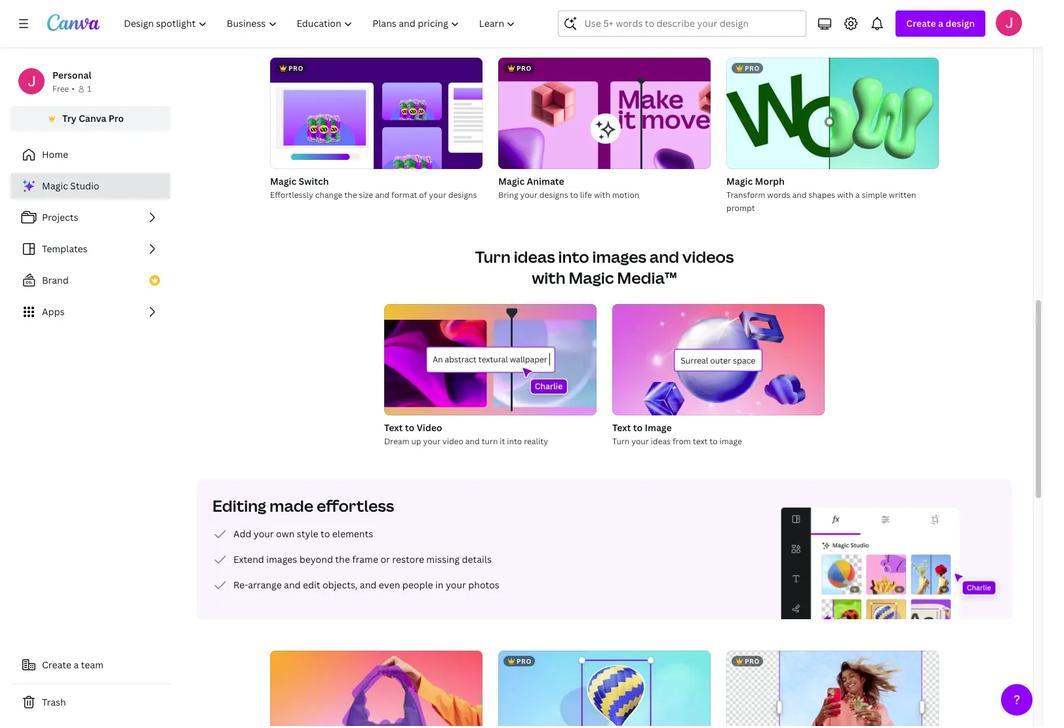 Task type: locate. For each thing, give the bounding box(es) containing it.
images down motion
[[593, 246, 647, 268]]

edit
[[303, 579, 321, 592]]

pro for switch
[[289, 64, 304, 73]]

text inside text to image turn your ideas from text to image
[[613, 422, 631, 434]]

2 horizontal spatial a
[[939, 17, 944, 30]]

and left videos
[[650, 246, 680, 268]]

group
[[384, 304, 597, 416], [613, 304, 825, 416], [270, 652, 483, 727]]

create inside button
[[42, 659, 71, 672]]

0 horizontal spatial a
[[74, 659, 79, 672]]

1 horizontal spatial text
[[613, 422, 631, 434]]

magic morph transform words and shapes with a simple written prompt
[[727, 175, 917, 214]]

0 horizontal spatial with
[[532, 267, 566, 289]]

add
[[234, 528, 252, 541]]

0 horizontal spatial text
[[384, 422, 403, 434]]

projects
[[42, 211, 78, 224]]

text to video image
[[384, 304, 597, 416]]

1 horizontal spatial images
[[593, 246, 647, 268]]

magic up transform
[[727, 175, 753, 188]]

your
[[429, 190, 447, 201], [521, 190, 538, 201], [423, 436, 441, 447], [632, 436, 649, 447], [254, 528, 274, 541], [446, 579, 466, 592]]

in
[[436, 579, 444, 592]]

text
[[384, 422, 403, 434], [613, 422, 631, 434]]

0 vertical spatial create
[[907, 17, 937, 30]]

1 vertical spatial create
[[42, 659, 71, 672]]

0 horizontal spatial turn
[[475, 246, 511, 268]]

james peterson image
[[997, 10, 1023, 36]]

text
[[693, 436, 708, 447]]

1 horizontal spatial into
[[559, 246, 590, 268]]

magic inside magic animate bring your designs to life with motion
[[499, 175, 525, 188]]

and right size
[[375, 190, 390, 201]]

create for create a design
[[907, 17, 937, 30]]

the inside magic switch effortlessly change the size and format of your designs
[[345, 190, 357, 201]]

the left frame
[[335, 554, 350, 566]]

designs down 'animate'
[[540, 190, 569, 201]]

1 text from the left
[[384, 422, 403, 434]]

1 vertical spatial a
[[856, 190, 861, 201]]

a left team
[[74, 659, 79, 672]]

with inside magic animate bring your designs to life with motion
[[594, 190, 611, 201]]

turn inside the 'turn ideas into images and videos with magic media™'
[[475, 246, 511, 268]]

1 vertical spatial turn
[[613, 436, 630, 447]]

to
[[571, 190, 579, 201], [405, 422, 415, 434], [634, 422, 643, 434], [710, 436, 718, 447], [321, 528, 330, 541]]

designs inside magic animate bring your designs to life with motion
[[540, 190, 569, 201]]

0 vertical spatial images
[[593, 246, 647, 268]]

pro for animate
[[517, 64, 532, 73]]

a left "simple"
[[856, 190, 861, 201]]

of
[[419, 190, 427, 201]]

2 text from the left
[[613, 422, 631, 434]]

list containing magic studio
[[10, 173, 171, 325]]

create for create a team
[[42, 659, 71, 672]]

2 vertical spatial a
[[74, 659, 79, 672]]

1 designs from the left
[[449, 190, 477, 201]]

image
[[645, 422, 672, 434]]

apps link
[[10, 299, 171, 325]]

text for text to image
[[613, 422, 631, 434]]

extend images beyond the frame or restore missing details
[[234, 554, 492, 566]]

elements
[[333, 528, 373, 541]]

and
[[375, 190, 390, 201], [793, 190, 807, 201], [650, 246, 680, 268], [466, 436, 480, 447], [284, 579, 301, 592], [360, 579, 377, 592]]

with inside the 'turn ideas into images and videos with magic media™'
[[532, 267, 566, 289]]

magic for magic switch
[[270, 175, 297, 188]]

magic switch effortlessly change the size and format of your designs
[[270, 175, 477, 201]]

your down image
[[632, 436, 649, 447]]

magic for magic animate
[[499, 175, 525, 188]]

1 horizontal spatial turn
[[613, 436, 630, 447]]

brand link
[[10, 268, 171, 294]]

list containing add your own style to elements
[[213, 527, 500, 594]]

text to video dream up your video and turn it into reality
[[384, 422, 549, 447]]

templates link
[[10, 236, 171, 262]]

0 vertical spatial the
[[345, 190, 357, 201]]

0 horizontal spatial create
[[42, 659, 71, 672]]

a left design
[[939, 17, 944, 30]]

designs right of
[[449, 190, 477, 201]]

2 horizontal spatial with
[[838, 190, 854, 201]]

templates
[[42, 243, 88, 255]]

0 horizontal spatial images
[[267, 554, 297, 566]]

into
[[559, 246, 590, 268], [507, 436, 522, 447]]

a inside dropdown button
[[939, 17, 944, 30]]

or
[[381, 554, 390, 566]]

motion
[[613, 190, 640, 201]]

style
[[297, 528, 319, 541]]

turn left from
[[613, 436, 630, 447]]

1 horizontal spatial with
[[594, 190, 611, 201]]

0 horizontal spatial ideas
[[514, 246, 556, 268]]

with for magic morph transform words and shapes with a simple written prompt
[[838, 190, 854, 201]]

1 horizontal spatial designs
[[540, 190, 569, 201]]

create left design
[[907, 17, 937, 30]]

pro
[[109, 112, 124, 125]]

1 vertical spatial list
[[213, 527, 500, 594]]

to inside text to video dream up your video and turn it into reality
[[405, 422, 415, 434]]

•
[[72, 83, 75, 94]]

ideas
[[514, 246, 556, 268], [651, 436, 671, 447]]

create a team button
[[10, 653, 171, 679]]

2 designs from the left
[[540, 190, 569, 201]]

into down life
[[559, 246, 590, 268]]

to left life
[[571, 190, 579, 201]]

designs inside magic switch effortlessly change the size and format of your designs
[[449, 190, 477, 201]]

ideas inside text to image turn your ideas from text to image
[[651, 436, 671, 447]]

re-arrange and edit objects, and even people in your photos
[[234, 579, 500, 592]]

up
[[412, 436, 422, 447]]

0 horizontal spatial list
[[10, 173, 171, 325]]

and inside the 'turn ideas into images and videos with magic media™'
[[650, 246, 680, 268]]

effortlessly
[[270, 190, 314, 201]]

text to image image
[[613, 304, 825, 416]]

to right text
[[710, 436, 718, 447]]

1 horizontal spatial list
[[213, 527, 500, 594]]

magic up bring
[[499, 175, 525, 188]]

with inside magic morph transform words and shapes with a simple written prompt
[[838, 190, 854, 201]]

your inside text to video dream up your video and turn it into reality
[[423, 436, 441, 447]]

and right words
[[793, 190, 807, 201]]

image
[[720, 436, 743, 447]]

text up dream
[[384, 422, 403, 434]]

0 vertical spatial ideas
[[514, 246, 556, 268]]

ideas inside the 'turn ideas into images and videos with magic media™'
[[514, 246, 556, 268]]

text inside text to video dream up your video and turn it into reality
[[384, 422, 403, 434]]

and inside text to video dream up your video and turn it into reality
[[466, 436, 480, 447]]

text to image turn your ideas from text to image
[[613, 422, 743, 447]]

your right bring
[[521, 190, 538, 201]]

magic inside magic morph transform words and shapes with a simple written prompt
[[727, 175, 753, 188]]

and left turn in the left of the page
[[466, 436, 480, 447]]

your right of
[[429, 190, 447, 201]]

1 horizontal spatial a
[[856, 190, 861, 201]]

text to video group
[[384, 304, 597, 449]]

1 vertical spatial into
[[507, 436, 522, 447]]

magic for magic morph
[[727, 175, 753, 188]]

magic left media™
[[569, 267, 614, 289]]

the
[[345, 190, 357, 201], [335, 554, 350, 566]]

list
[[10, 173, 171, 325], [213, 527, 500, 594]]

try canva pro
[[62, 112, 124, 125]]

1 horizontal spatial create
[[907, 17, 937, 30]]

magic switch image
[[270, 58, 483, 169]]

with
[[594, 190, 611, 201], [838, 190, 854, 201], [532, 267, 566, 289]]

objects,
[[323, 579, 358, 592]]

create left team
[[42, 659, 71, 672]]

magic up effortlessly
[[270, 175, 297, 188]]

written
[[890, 190, 917, 201]]

create inside dropdown button
[[907, 17, 937, 30]]

your inside magic switch effortlessly change the size and format of your designs
[[429, 190, 447, 201]]

your down the 'video'
[[423, 436, 441, 447]]

a inside button
[[74, 659, 79, 672]]

with for turn ideas into images and videos with magic media™
[[532, 267, 566, 289]]

into inside text to video dream up your video and turn it into reality
[[507, 436, 522, 447]]

magic animate bring your designs to life with motion
[[499, 175, 640, 201]]

magic morph group
[[727, 58, 940, 215]]

1 horizontal spatial ideas
[[651, 436, 671, 447]]

into right it on the left of page
[[507, 436, 522, 447]]

magic inside magic switch effortlessly change the size and format of your designs
[[270, 175, 297, 188]]

projects link
[[10, 205, 171, 231]]

0 vertical spatial turn
[[475, 246, 511, 268]]

a for design
[[939, 17, 944, 30]]

images down own
[[267, 554, 297, 566]]

None search field
[[559, 10, 807, 37]]

a
[[939, 17, 944, 30], [856, 190, 861, 201], [74, 659, 79, 672]]

text left image
[[613, 422, 631, 434]]

from
[[673, 436, 691, 447]]

turn ideas into images and videos with magic media™
[[475, 246, 734, 289]]

editing
[[213, 495, 266, 517]]

pro inside magic animate group
[[517, 64, 532, 73]]

life
[[581, 190, 592, 201]]

0 vertical spatial a
[[939, 17, 944, 30]]

the left size
[[345, 190, 357, 201]]

designs
[[449, 190, 477, 201], [540, 190, 569, 201]]

free
[[52, 83, 69, 94]]

1 vertical spatial ideas
[[651, 436, 671, 447]]

pro inside magic switch group
[[289, 64, 304, 73]]

0 horizontal spatial into
[[507, 436, 522, 447]]

pro group for magic morph
[[727, 58, 940, 169]]

0 vertical spatial list
[[10, 173, 171, 325]]

your inside text to image turn your ideas from text to image
[[632, 436, 649, 447]]

pro group for magic switch
[[270, 58, 483, 169]]

images
[[593, 246, 647, 268], [267, 554, 297, 566]]

group for text to video
[[384, 304, 597, 416]]

pro
[[289, 64, 304, 73], [517, 64, 532, 73], [745, 64, 760, 73], [517, 657, 532, 667], [745, 657, 760, 667]]

turn down bring
[[475, 246, 511, 268]]

beyond
[[300, 554, 333, 566]]

magic grab image
[[499, 652, 711, 727]]

to up up
[[405, 422, 415, 434]]

pro inside the magic morph group
[[745, 64, 760, 73]]

pro group
[[270, 58, 483, 169], [499, 58, 711, 169], [727, 58, 940, 169], [499, 652, 711, 727], [727, 652, 940, 727]]

0 horizontal spatial designs
[[449, 190, 477, 201]]

arrange
[[248, 579, 282, 592]]

your right add
[[254, 528, 274, 541]]

magic
[[270, 175, 297, 188], [499, 175, 525, 188], [727, 175, 753, 188], [42, 180, 68, 192], [569, 267, 614, 289]]

0 vertical spatial into
[[559, 246, 590, 268]]



Task type: describe. For each thing, give the bounding box(es) containing it.
videos
[[683, 246, 734, 268]]

trash
[[42, 697, 66, 709]]

try
[[62, 112, 77, 125]]

editing made effortless
[[213, 495, 394, 517]]

a for team
[[74, 659, 79, 672]]

magic expand image
[[727, 652, 940, 727]]

words
[[768, 190, 791, 201]]

animate
[[527, 175, 565, 188]]

and left edit
[[284, 579, 301, 592]]

to right the style at the left
[[321, 528, 330, 541]]

details
[[462, 554, 492, 566]]

home link
[[10, 142, 171, 168]]

size
[[359, 190, 373, 201]]

prompt
[[727, 203, 756, 214]]

magic inside the 'turn ideas into images and videos with magic media™'
[[569, 267, 614, 289]]

pro group for magic animate
[[499, 58, 711, 169]]

and inside magic morph transform words and shapes with a simple written prompt
[[793, 190, 807, 201]]

restore
[[393, 554, 424, 566]]

magic morph image
[[727, 58, 940, 169]]

and left even
[[360, 579, 377, 592]]

dream
[[384, 436, 410, 447]]

to inside magic animate bring your designs to life with motion
[[571, 190, 579, 201]]

brand
[[42, 274, 69, 287]]

magic switch group
[[270, 58, 483, 202]]

group for text to image
[[613, 304, 825, 416]]

made
[[270, 495, 314, 517]]

home
[[42, 148, 68, 161]]

re-
[[234, 579, 248, 592]]

morph
[[756, 175, 785, 188]]

text for text to video
[[384, 422, 403, 434]]

images inside the 'turn ideas into images and videos with magic media™'
[[593, 246, 647, 268]]

transform
[[727, 190, 766, 201]]

it
[[500, 436, 505, 447]]

create a team
[[42, 659, 104, 672]]

magic studio
[[42, 180, 99, 192]]

personal
[[52, 69, 91, 81]]

to left image
[[634, 422, 643, 434]]

free •
[[52, 83, 75, 94]]

extend
[[234, 554, 264, 566]]

missing
[[427, 554, 460, 566]]

add your own style to elements
[[234, 528, 373, 541]]

video
[[417, 422, 443, 434]]

bring
[[499, 190, 519, 201]]

apps
[[42, 306, 65, 318]]

and inside magic switch effortlessly change the size and format of your designs
[[375, 190, 390, 201]]

shapes
[[809, 190, 836, 201]]

switch
[[299, 175, 329, 188]]

1
[[87, 83, 91, 94]]

turn inside text to image turn your ideas from text to image
[[613, 436, 630, 447]]

video
[[443, 436, 464, 447]]

your inside magic animate bring your designs to life with motion
[[521, 190, 538, 201]]

Search search field
[[585, 11, 781, 36]]

team
[[81, 659, 104, 672]]

magic left studio
[[42, 180, 68, 192]]

change
[[315, 190, 343, 201]]

magic animate group
[[499, 58, 711, 202]]

your right in
[[446, 579, 466, 592]]

even
[[379, 579, 400, 592]]

canva
[[79, 112, 106, 125]]

try canva pro button
[[10, 106, 171, 131]]

create a design
[[907, 17, 976, 30]]

simple
[[862, 190, 888, 201]]

own
[[276, 528, 295, 541]]

into inside the 'turn ideas into images and videos with magic media™'
[[559, 246, 590, 268]]

text to image group
[[613, 304, 825, 449]]

a inside magic morph transform words and shapes with a simple written prompt
[[856, 190, 861, 201]]

top level navigation element
[[115, 10, 527, 37]]

magic studio link
[[10, 173, 171, 199]]

magic edit image
[[270, 652, 483, 727]]

create a design button
[[896, 10, 986, 37]]

1 vertical spatial the
[[335, 554, 350, 566]]

frame
[[352, 554, 379, 566]]

people
[[403, 579, 433, 592]]

design
[[946, 17, 976, 30]]

media™
[[618, 267, 678, 289]]

photos
[[469, 579, 500, 592]]

1 vertical spatial images
[[267, 554, 297, 566]]

reality
[[524, 436, 549, 447]]

effortless
[[317, 495, 394, 517]]

magic animate image
[[499, 58, 711, 169]]

trash link
[[10, 690, 171, 716]]

studio
[[70, 180, 99, 192]]

pro for morph
[[745, 64, 760, 73]]

turn
[[482, 436, 498, 447]]

format
[[392, 190, 418, 201]]



Task type: vqa. For each thing, say whether or not it's contained in the screenshot.
Brand link
yes



